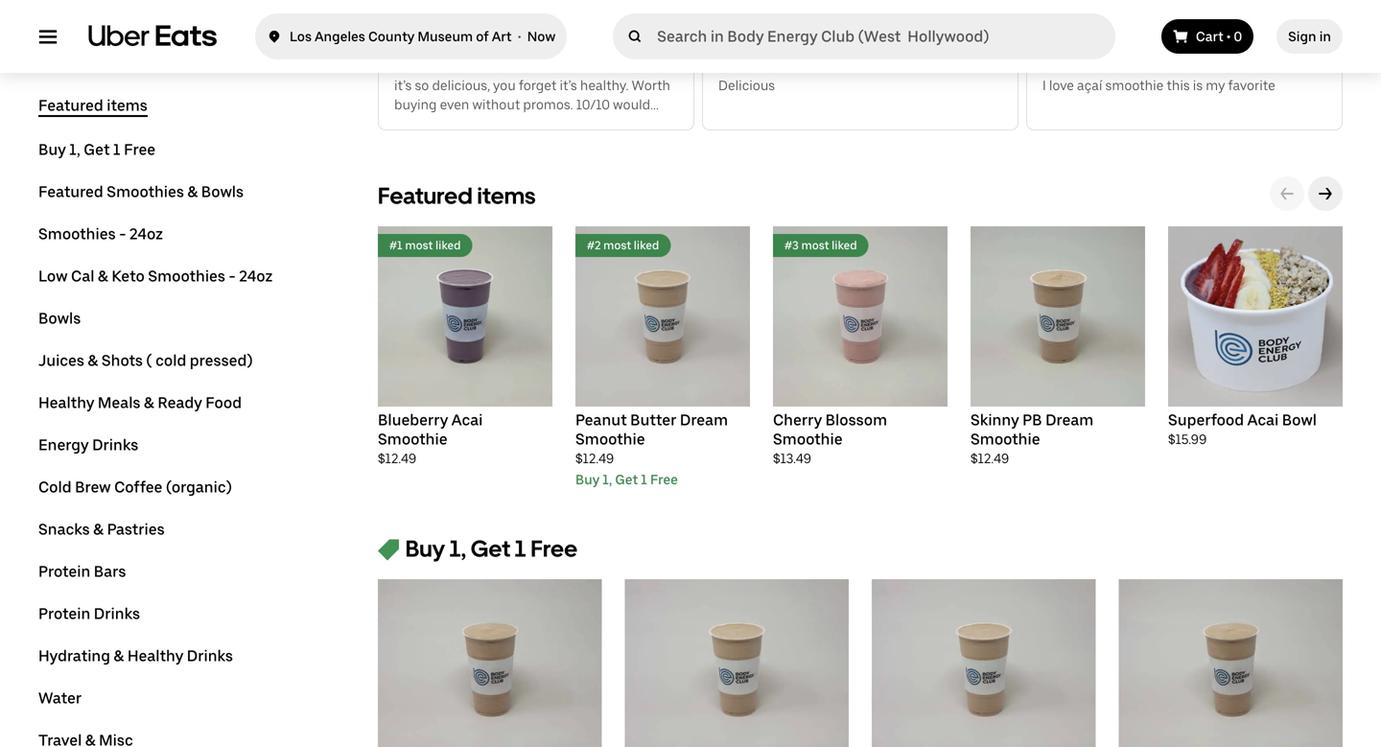 Task type: describe. For each thing, give the bounding box(es) containing it.
without
[[472, 96, 520, 113]]

Search in Body Energy Club (West  Hollywood)  text field
[[657, 27, 1108, 46]]

maria for delicious
[[772, 22, 808, 38]]

2 vertical spatial get
[[471, 535, 510, 562]]

uber eats home image
[[88, 25, 217, 48]]

featured for featured items button
[[38, 96, 103, 115]]

blossom
[[825, 411, 887, 429]]

meals
[[98, 394, 141, 412]]

county
[[368, 28, 415, 45]]

los
[[290, 28, 312, 45]]

açaí
[[1077, 77, 1102, 94]]

24oz inside button
[[129, 225, 163, 243]]

2 vertical spatial 1,
[[450, 535, 466, 562]]

ago for delicious
[[823, 44, 846, 60]]

superfood acai bowl $15.99
[[1168, 411, 1317, 447]]

0 vertical spatial smoothies
[[107, 183, 184, 201]]

#1
[[389, 238, 403, 252]]

0 vertical spatial healthy
[[38, 394, 94, 412]]

dream for pb
[[1045, 411, 1094, 429]]

acai for superfood
[[1247, 411, 1279, 429]]

you
[[493, 77, 516, 94]]

healthy meals & ready food
[[38, 394, 242, 412]]

cherry blossom smoothie $13.49
[[773, 411, 891, 467]]

healthy.
[[580, 77, 629, 94]]

& inside button
[[88, 351, 98, 370]]

1 inside peanut butter dream smoothie $12.49 buy 1, get 1 free
[[641, 471, 647, 488]]

cold brew coffee (organic) button
[[38, 478, 232, 497]]

& right "cal"
[[98, 267, 108, 285]]

10/10
[[576, 96, 610, 113]]

acai for blueberry
[[452, 411, 483, 429]]

skinny
[[971, 411, 1019, 429]]

dream for butter
[[680, 411, 728, 429]]

24oz inside "button"
[[239, 267, 273, 285]]

promos.
[[523, 96, 573, 113]]

$12.49 for peanut
[[575, 450, 614, 467]]

cherry
[[773, 411, 822, 429]]

would...
[[613, 96, 659, 113]]

juices & shots ( cold pressed)
[[38, 351, 253, 370]]

pb
[[1022, 411, 1042, 429]]

most for blueberry
[[405, 238, 433, 252]]

2 it's from the left
[[560, 77, 577, 94]]

keto
[[112, 267, 145, 285]]

delicious,
[[432, 77, 490, 94]]

bars
[[94, 562, 126, 581]]

i
[[1042, 77, 1046, 94]]

hydrating
[[38, 647, 110, 665]]

low cal & keto smoothies - 24oz button
[[38, 267, 273, 286]]

featured smoothies & bowls
[[38, 183, 244, 201]]

shelton s. image
[[394, 18, 440, 64]]

liked for cherry
[[832, 238, 857, 252]]

blueberry
[[378, 411, 448, 429]]

protein bars button
[[38, 562, 126, 581]]

protein for protein bars
[[38, 562, 90, 581]]

smoothie inside skinny pb dream smoothie $12.49
[[971, 430, 1040, 448]]

low cal & keto smoothies - 24oz
[[38, 267, 273, 285]]

snacks & pastries button
[[38, 520, 165, 539]]

2 vertical spatial 1
[[515, 535, 526, 562]]

now
[[527, 28, 555, 45]]

in
[[1319, 28, 1331, 45]]

shelton
[[448, 22, 497, 38]]

pastries
[[107, 520, 165, 539]]

brew
[[75, 478, 111, 496]]

smoothies - 24oz
[[38, 225, 163, 243]]

weeks for i love açaí smoothie this is my favorite
[[1106, 44, 1144, 60]]

of
[[476, 28, 489, 45]]

- inside smoothies - 24oz button
[[119, 225, 126, 243]]

featured smoothies & bowls button
[[38, 182, 244, 201]]

smoothie inside the cherry blossom smoothie $13.49
[[773, 430, 843, 448]]

energy drinks button
[[38, 435, 138, 455]]

is
[[1193, 77, 1203, 94]]

maria for i love açaí smoothie this is my favorite
[[1096, 22, 1132, 38]]

2 vertical spatial buy
[[405, 535, 445, 562]]

juices & shots ( cold pressed) button
[[38, 351, 253, 370]]

cold brew coffee (organic)
[[38, 478, 232, 496]]

low
[[38, 267, 68, 285]]

bowls inside "button"
[[201, 183, 244, 201]]

featured up #1 most liked
[[378, 182, 473, 210]]

cal
[[71, 267, 94, 285]]

maria w. 2 weeks ago for i love açaí smoothie this is my favorite
[[1096, 22, 1170, 60]]

energy
[[38, 436, 89, 454]]

cart • 0
[[1196, 28, 1242, 45]]

1 horizontal spatial healthy
[[127, 647, 183, 665]]

favorite
[[1228, 77, 1275, 94]]

next image
[[1318, 186, 1333, 201]]

1 vertical spatial items
[[477, 182, 536, 210]]

superfood
[[1168, 411, 1244, 429]]

#3 most liked
[[784, 238, 857, 252]]

2 • from the left
[[1226, 28, 1231, 45]]

smoothie
[[1105, 77, 1164, 94]]

$13.49
[[773, 450, 811, 467]]

maria w. image for i love açaí smoothie this is my favorite
[[1042, 18, 1088, 64]]

food
[[205, 394, 242, 412]]

protein drinks button
[[38, 604, 140, 623]]

ago for it's so delicious, you forget it's healthy. worth buying even without promos. 10/10 would...
[[499, 44, 522, 60]]

free inside peanut butter dream smoothie $12.49 buy 1, get 1 free
[[650, 471, 678, 488]]

0
[[1234, 28, 1242, 45]]

my
[[1206, 77, 1225, 94]]

delicious
[[718, 77, 775, 94]]

1 it's from the left
[[394, 77, 412, 94]]

hydrating & healthy drinks
[[38, 647, 233, 665]]

so
[[415, 77, 429, 94]]

ago for i love açaí smoothie this is my favorite
[[1147, 44, 1170, 60]]

forget
[[519, 77, 557, 94]]

bowls button
[[38, 309, 81, 328]]

drinks for protein drinks
[[94, 605, 140, 623]]

energy drinks
[[38, 436, 138, 454]]

1 vertical spatial bowls
[[38, 309, 81, 328]]

get inside button
[[84, 140, 110, 159]]

most for cherry
[[801, 238, 829, 252]]

even
[[440, 96, 469, 113]]

art
[[492, 28, 512, 45]]

juices
[[38, 351, 84, 370]]

(organic)
[[166, 478, 232, 496]]

drinks inside button
[[187, 647, 233, 665]]

#3
[[784, 238, 799, 252]]

& up low cal & keto smoothies - 24oz
[[187, 183, 198, 201]]

maria w. 2 weeks ago for delicious
[[772, 22, 846, 60]]

1 horizontal spatial featured items
[[378, 182, 536, 210]]



Task type: locate. For each thing, give the bounding box(es) containing it.
get inside peanut butter dream smoothie $12.49 buy 1, get 1 free
[[615, 471, 638, 488]]

1 w. from the left
[[811, 22, 827, 38]]

2 horizontal spatial 2
[[1096, 44, 1103, 60]]

24oz
[[129, 225, 163, 243], [239, 267, 273, 285]]

1, inside peanut butter dream smoothie $12.49 buy 1, get 1 free
[[603, 471, 612, 488]]

smoothies up "cal"
[[38, 225, 116, 243]]

featured up "buy 1, get 1 free" button
[[38, 96, 103, 115]]

2 maria from the left
[[1096, 22, 1132, 38]]

ago inside shelton s. 2 weeks ago
[[499, 44, 522, 60]]

1 • from the left
[[518, 28, 521, 45]]

acai left bowl
[[1247, 411, 1279, 429]]

1 maria from the left
[[772, 22, 808, 38]]

24oz down 'featured smoothies & bowls' "button" on the left of page
[[129, 225, 163, 243]]

2 horizontal spatial ago
[[1147, 44, 1170, 60]]

1 horizontal spatial buy 1, get 1 free
[[401, 535, 578, 562]]

1 horizontal spatial 2
[[772, 44, 779, 60]]

buy 1, get 1 free
[[38, 140, 156, 159], [401, 535, 578, 562]]

snacks
[[38, 520, 90, 539]]

$12.49 down peanut
[[575, 450, 614, 467]]

0 horizontal spatial 1,
[[69, 140, 80, 159]]

smoothie down peanut
[[575, 430, 645, 448]]

0 horizontal spatial weeks
[[458, 44, 496, 60]]

maria w. image up love
[[1042, 18, 1088, 64]]

• left 0
[[1226, 28, 1231, 45]]

0 horizontal spatial $12.49
[[378, 450, 416, 467]]

0 horizontal spatial 2
[[448, 44, 455, 60]]

0 vertical spatial protein
[[38, 562, 90, 581]]

sign in
[[1288, 28, 1331, 45]]

1 vertical spatial 24oz
[[239, 267, 273, 285]]

1 horizontal spatial •
[[1226, 28, 1231, 45]]

0 vertical spatial buy
[[38, 140, 66, 159]]

0 vertical spatial drinks
[[92, 436, 138, 454]]

dream inside peanut butter dream smoothie $12.49 buy 1, get 1 free
[[680, 411, 728, 429]]

1 vertical spatial smoothies
[[38, 225, 116, 243]]

2 up açaí
[[1096, 44, 1103, 60]]

previous image
[[1279, 186, 1295, 201]]

2 maria w. 2 weeks ago from the left
[[1096, 22, 1170, 60]]

healthy up energy
[[38, 394, 94, 412]]

2
[[448, 44, 455, 60], [772, 44, 779, 60], [1096, 44, 1103, 60]]

protein up hydrating
[[38, 605, 90, 623]]

1 inside button
[[113, 140, 121, 159]]

(
[[146, 351, 152, 370]]

acai
[[452, 411, 483, 429], [1247, 411, 1279, 429]]

healthy meals & ready food button
[[38, 393, 242, 412]]

featured down "buy 1, get 1 free" button
[[38, 183, 103, 201]]

0 horizontal spatial maria
[[772, 22, 808, 38]]

ready
[[158, 394, 202, 412]]

0 horizontal spatial 1
[[113, 140, 121, 159]]

1 dream from the left
[[680, 411, 728, 429]]

it's left so
[[394, 77, 412, 94]]

1 vertical spatial protein
[[38, 605, 90, 623]]

2 horizontal spatial get
[[615, 471, 638, 488]]

2 vertical spatial drinks
[[187, 647, 233, 665]]

1 protein from the top
[[38, 562, 90, 581]]

featured items up #1 most liked
[[378, 182, 536, 210]]

most right #3
[[801, 238, 829, 252]]

it's up promos.
[[560, 77, 577, 94]]

2 up delicious
[[772, 44, 779, 60]]

2 protein from the top
[[38, 605, 90, 623]]

dream inside skinny pb dream smoothie $12.49
[[1045, 411, 1094, 429]]

smoothies right keto
[[148, 267, 225, 285]]

drinks for energy drinks
[[92, 436, 138, 454]]

smoothie down skinny
[[971, 430, 1040, 448]]

0 vertical spatial 1,
[[69, 140, 80, 159]]

0 horizontal spatial 24oz
[[129, 225, 163, 243]]

0 horizontal spatial healthy
[[38, 394, 94, 412]]

1 vertical spatial 1,
[[603, 471, 612, 488]]

1 horizontal spatial 24oz
[[239, 267, 273, 285]]

0 horizontal spatial maria w. image
[[718, 18, 764, 64]]

s.
[[500, 22, 511, 38]]

featured items inside navigation
[[38, 96, 148, 115]]

2 horizontal spatial buy
[[575, 471, 600, 488]]

1 vertical spatial 1
[[641, 471, 647, 488]]

1 $12.49 from the left
[[378, 450, 416, 467]]

2 for it's so delicious, you forget it's healthy. worth buying even without promos. 10/10 would...
[[448, 44, 455, 60]]

0 horizontal spatial items
[[107, 96, 148, 115]]

•
[[518, 28, 521, 45], [1226, 28, 1231, 45]]

free
[[124, 140, 156, 159], [650, 471, 678, 488], [531, 535, 578, 562]]

1 maria w. 2 weeks ago from the left
[[772, 22, 846, 60]]

items up "buy 1, get 1 free" button
[[107, 96, 148, 115]]

buying
[[394, 96, 437, 113]]

2 liked from the left
[[634, 238, 659, 252]]

items down without
[[477, 182, 536, 210]]

smoothie down cherry
[[773, 430, 843, 448]]

weeks for it's so delicious, you forget it's healthy. worth buying even without promos. 10/10 would...
[[458, 44, 496, 60]]

1 maria w. image from the left
[[718, 18, 764, 64]]

& right snacks
[[93, 520, 104, 539]]

museum
[[417, 28, 473, 45]]

featured inside button
[[38, 96, 103, 115]]

1,
[[69, 140, 80, 159], [603, 471, 612, 488], [450, 535, 466, 562]]

w.
[[811, 22, 827, 38], [1135, 22, 1151, 38]]

1 vertical spatial buy 1, get 1 free
[[401, 535, 578, 562]]

drinks
[[92, 436, 138, 454], [94, 605, 140, 623], [187, 647, 233, 665]]

1 liked from the left
[[435, 238, 461, 252]]

0 vertical spatial featured items
[[38, 96, 148, 115]]

1 horizontal spatial it's
[[560, 77, 577, 94]]

liked right #1
[[435, 238, 461, 252]]

3 liked from the left
[[832, 238, 857, 252]]

0 horizontal spatial free
[[124, 140, 156, 159]]

1 horizontal spatial free
[[531, 535, 578, 562]]

maria w. 2 weeks ago up "smoothie"
[[1096, 22, 1170, 60]]

smoothies
[[107, 183, 184, 201], [38, 225, 116, 243], [148, 267, 225, 285]]

0 vertical spatial 24oz
[[129, 225, 163, 243]]

0 horizontal spatial bowls
[[38, 309, 81, 328]]

0 vertical spatial -
[[119, 225, 126, 243]]

2 horizontal spatial $12.49
[[971, 450, 1009, 467]]

snacks & pastries
[[38, 520, 165, 539]]

1 horizontal spatial dream
[[1045, 411, 1094, 429]]

main navigation menu image
[[38, 27, 58, 46]]

smoothies inside button
[[38, 225, 116, 243]]

2 vertical spatial free
[[531, 535, 578, 562]]

cart
[[1196, 28, 1223, 45]]

featured items up "buy 1, get 1 free" button
[[38, 96, 148, 115]]

0 vertical spatial bowls
[[201, 183, 244, 201]]

$12.49 down blueberry
[[378, 450, 416, 467]]

1 horizontal spatial 1,
[[450, 535, 466, 562]]

0 horizontal spatial buy
[[38, 140, 66, 159]]

navigation
[[38, 96, 332, 747]]

featured items button
[[38, 96, 148, 117]]

$15.99
[[1168, 431, 1207, 447]]

2 horizontal spatial free
[[650, 471, 678, 488]]

it's so delicious, you forget it's healthy. worth buying even without promos. 10/10 would...
[[394, 77, 670, 113]]

maria w. 2 weeks ago
[[772, 22, 846, 60], [1096, 22, 1170, 60]]

healthy down protein drinks
[[127, 647, 183, 665]]

$12.49 inside peanut butter dream smoothie $12.49 buy 1, get 1 free
[[575, 450, 614, 467]]

2 smoothie from the left
[[575, 430, 645, 448]]

$12.49
[[378, 450, 416, 467], [575, 450, 614, 467], [971, 450, 1009, 467]]

liked
[[435, 238, 461, 252], [634, 238, 659, 252], [832, 238, 857, 252]]

1 horizontal spatial acai
[[1247, 411, 1279, 429]]

liked right #2
[[634, 238, 659, 252]]

3 weeks from the left
[[1106, 44, 1144, 60]]

items inside button
[[107, 96, 148, 115]]

hydrating & healthy drinks button
[[38, 646, 233, 666]]

0 horizontal spatial buy 1, get 1 free
[[38, 140, 156, 159]]

water button
[[38, 689, 82, 708]]

buy inside peanut butter dream smoothie $12.49 buy 1, get 1 free
[[575, 471, 600, 488]]

2 most from the left
[[603, 238, 631, 252]]

2 for i love açaí smoothie this is my favorite
[[1096, 44, 1103, 60]]

1 vertical spatial get
[[615, 471, 638, 488]]

dream right pb
[[1045, 411, 1094, 429]]

maria w. image for delicious
[[718, 18, 764, 64]]

this
[[1167, 77, 1190, 94]]

protein bars
[[38, 562, 126, 581]]

maria up "smoothie"
[[1096, 22, 1132, 38]]

0 vertical spatial 1
[[113, 140, 121, 159]]

0 horizontal spatial -
[[119, 225, 126, 243]]

smoothies - 24oz button
[[38, 224, 163, 244]]

items
[[107, 96, 148, 115], [477, 182, 536, 210]]

3 smoothie from the left
[[773, 430, 843, 448]]

1 horizontal spatial most
[[603, 238, 631, 252]]

2 maria w. image from the left
[[1042, 18, 1088, 64]]

24oz up pressed)
[[239, 267, 273, 285]]

$12.49 inside blueberry acai smoothie $12.49
[[378, 450, 416, 467]]

protein down snacks
[[38, 562, 90, 581]]

peanut
[[575, 411, 627, 429]]

2 w. from the left
[[1135, 22, 1151, 38]]

1, inside button
[[69, 140, 80, 159]]

0 horizontal spatial liked
[[435, 238, 461, 252]]

featured for 'featured smoothies & bowls' "button" on the left of page
[[38, 183, 103, 201]]

0 horizontal spatial it's
[[394, 77, 412, 94]]

0 horizontal spatial most
[[405, 238, 433, 252]]

1 horizontal spatial buy
[[405, 535, 445, 562]]

0 vertical spatial items
[[107, 96, 148, 115]]

liked for blueberry
[[435, 238, 461, 252]]

2 inside shelton s. 2 weeks ago
[[448, 44, 455, 60]]

2 horizontal spatial weeks
[[1106, 44, 1144, 60]]

0 vertical spatial free
[[124, 140, 156, 159]]

weeks inside shelton s. 2 weeks ago
[[458, 44, 496, 60]]

1 horizontal spatial $12.49
[[575, 450, 614, 467]]

&
[[187, 183, 198, 201], [98, 267, 108, 285], [88, 351, 98, 370], [144, 394, 154, 412], [93, 520, 104, 539], [114, 647, 124, 665]]

#2 most liked
[[587, 238, 659, 252]]

featured inside "button"
[[38, 183, 103, 201]]

1 ago from the left
[[499, 44, 522, 60]]

sign
[[1288, 28, 1316, 45]]

1 vertical spatial buy
[[575, 471, 600, 488]]

1
[[113, 140, 121, 159], [641, 471, 647, 488], [515, 535, 526, 562]]

2 2 from the left
[[772, 44, 779, 60]]

3 $12.49 from the left
[[971, 450, 1009, 467]]

weeks for delicious
[[782, 44, 820, 60]]

1 weeks from the left
[[458, 44, 496, 60]]

acai inside blueberry acai smoothie $12.49
[[452, 411, 483, 429]]

cold
[[155, 351, 186, 370]]

0 horizontal spatial ago
[[499, 44, 522, 60]]

maria w. 2 weeks ago up delicious
[[772, 22, 846, 60]]

1 vertical spatial featured items
[[378, 182, 536, 210]]

buy 1, get 1 free button
[[38, 140, 156, 159]]

liked right #3
[[832, 238, 857, 252]]

2 dream from the left
[[1045, 411, 1094, 429]]

smoothie down blueberry
[[378, 430, 447, 448]]

2 horizontal spatial 1,
[[603, 471, 612, 488]]

3 most from the left
[[801, 238, 829, 252]]

smoothies up smoothies - 24oz button
[[107, 183, 184, 201]]

protein
[[38, 562, 90, 581], [38, 605, 90, 623]]

1 vertical spatial free
[[650, 471, 678, 488]]

free inside "buy 1, get 1 free" button
[[124, 140, 156, 159]]

w. for i love açaí smoothie this is my favorite
[[1135, 22, 1151, 38]]

coffee
[[114, 478, 162, 496]]

& right meals
[[144, 394, 154, 412]]

1 horizontal spatial maria w. image
[[1042, 18, 1088, 64]]

water
[[38, 689, 82, 707]]

3 ago from the left
[[1147, 44, 1170, 60]]

1 horizontal spatial liked
[[634, 238, 659, 252]]

smoothie inside peanut butter dream smoothie $12.49 buy 1, get 1 free
[[575, 430, 645, 448]]

1 horizontal spatial get
[[471, 535, 510, 562]]

navigation containing featured items
[[38, 96, 332, 747]]

1 horizontal spatial ago
[[823, 44, 846, 60]]

maria
[[772, 22, 808, 38], [1096, 22, 1132, 38]]

1 horizontal spatial 1
[[515, 535, 526, 562]]

1 vertical spatial drinks
[[94, 605, 140, 623]]

2 horizontal spatial 1
[[641, 471, 647, 488]]

0 horizontal spatial get
[[84, 140, 110, 159]]

& right hydrating
[[114, 647, 124, 665]]

bowl
[[1282, 411, 1317, 429]]

2 $12.49 from the left
[[575, 450, 614, 467]]

acai right blueberry
[[452, 411, 483, 429]]

1 horizontal spatial maria
[[1096, 22, 1132, 38]]

2 acai from the left
[[1247, 411, 1279, 429]]

1 vertical spatial healthy
[[127, 647, 183, 665]]

1 horizontal spatial maria w. 2 weeks ago
[[1096, 22, 1170, 60]]

maria up delicious
[[772, 22, 808, 38]]

0 horizontal spatial •
[[518, 28, 521, 45]]

#1 most liked
[[389, 238, 461, 252]]

- inside low cal & keto smoothies - 24oz "button"
[[229, 267, 236, 285]]

-
[[119, 225, 126, 243], [229, 267, 236, 285]]

1 horizontal spatial -
[[229, 267, 236, 285]]

2 down shelton at the top left of the page
[[448, 44, 455, 60]]

0 horizontal spatial maria w. 2 weeks ago
[[772, 22, 846, 60]]

most right #1
[[405, 238, 433, 252]]

w. for delicious
[[811, 22, 827, 38]]

blueberry acai smoothie $12.49
[[378, 411, 486, 467]]

0 horizontal spatial featured items
[[38, 96, 148, 115]]

love
[[1049, 77, 1074, 94]]

maria w. image up delicious
[[718, 18, 764, 64]]

1 most from the left
[[405, 238, 433, 252]]

- up keto
[[119, 225, 126, 243]]

1 horizontal spatial items
[[477, 182, 536, 210]]

protein for protein drinks
[[38, 605, 90, 623]]

acai inside superfood acai bowl $15.99
[[1247, 411, 1279, 429]]

worth
[[632, 77, 670, 94]]

$12.49 inside skinny pb dream smoothie $12.49
[[971, 450, 1009, 467]]

dream right butter
[[680, 411, 728, 429]]

maria w. image
[[718, 18, 764, 64], [1042, 18, 1088, 64]]

shots
[[102, 351, 143, 370]]

0 vertical spatial buy 1, get 1 free
[[38, 140, 156, 159]]

ago
[[499, 44, 522, 60], [823, 44, 846, 60], [1147, 44, 1170, 60]]

2 weeks from the left
[[782, 44, 820, 60]]

smoothie inside blueberry acai smoothie $12.49
[[378, 430, 447, 448]]

1 horizontal spatial bowls
[[201, 183, 244, 201]]

most right #2
[[603, 238, 631, 252]]

3 2 from the left
[[1096, 44, 1103, 60]]

1 2 from the left
[[448, 44, 455, 60]]

weeks
[[458, 44, 496, 60], [782, 44, 820, 60], [1106, 44, 1144, 60]]

1 smoothie from the left
[[378, 430, 447, 448]]

get
[[84, 140, 110, 159], [615, 471, 638, 488], [471, 535, 510, 562]]

0 horizontal spatial w.
[[811, 22, 827, 38]]

1 vertical spatial -
[[229, 267, 236, 285]]

& left shots
[[88, 351, 98, 370]]

dream
[[680, 411, 728, 429], [1045, 411, 1094, 429]]

2 horizontal spatial most
[[801, 238, 829, 252]]

#2
[[587, 238, 601, 252]]

$12.49 for skinny
[[971, 450, 1009, 467]]

buy
[[38, 140, 66, 159], [575, 471, 600, 488], [405, 535, 445, 562]]

1 horizontal spatial weeks
[[782, 44, 820, 60]]

1 acai from the left
[[452, 411, 483, 429]]

$12.49 down skinny
[[971, 450, 1009, 467]]

deliver to image
[[267, 25, 282, 48]]

2 vertical spatial smoothies
[[148, 267, 225, 285]]

• right s.
[[518, 28, 521, 45]]

2 for delicious
[[772, 44, 779, 60]]

0 horizontal spatial acai
[[452, 411, 483, 429]]

peanut butter dream smoothie $12.49 buy 1, get 1 free
[[575, 411, 731, 488]]

0 vertical spatial get
[[84, 140, 110, 159]]

- up pressed)
[[229, 267, 236, 285]]

protein drinks
[[38, 605, 140, 623]]

0 horizontal spatial dream
[[680, 411, 728, 429]]

angeles
[[315, 28, 365, 45]]

butter
[[630, 411, 676, 429]]

buy inside button
[[38, 140, 66, 159]]

1 horizontal spatial w.
[[1135, 22, 1151, 38]]

2 ago from the left
[[823, 44, 846, 60]]

smoothie
[[378, 430, 447, 448], [575, 430, 645, 448], [773, 430, 843, 448], [971, 430, 1040, 448]]

4 smoothie from the left
[[971, 430, 1040, 448]]

2 horizontal spatial liked
[[832, 238, 857, 252]]



Task type: vqa. For each thing, say whether or not it's contained in the screenshot.


